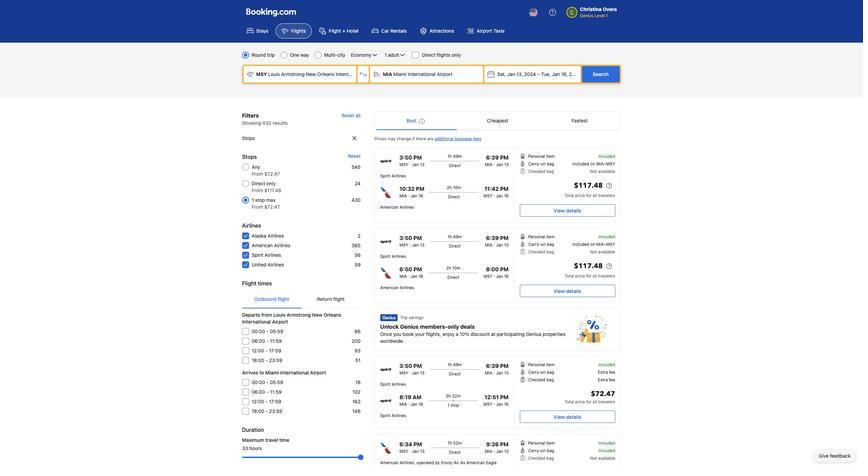 Task type: locate. For each thing, give the bounding box(es) containing it.
49m for 8:00 pm
[[453, 235, 462, 240]]

2 carry-on bag from the top
[[528, 242, 554, 247]]

00:00 - 05:59 down from
[[252, 329, 283, 335]]

2 vertical spatial 1h 49m
[[448, 363, 462, 368]]

0 vertical spatial stop
[[255, 197, 265, 203]]

view details button for 8:00 pm
[[520, 285, 615, 298]]

orleans
[[317, 71, 334, 77], [324, 312, 341, 318]]

3 total from the top
[[565, 400, 574, 405]]

stops up any
[[242, 154, 257, 160]]

airlines
[[392, 174, 406, 179], [400, 205, 414, 210], [242, 223, 261, 229], [268, 233, 284, 239], [274, 243, 290, 249], [265, 253, 281, 258], [392, 254, 406, 259], [268, 262, 284, 268], [400, 286, 414, 291], [392, 382, 406, 388], [392, 414, 406, 419]]

1 vertical spatial reset
[[348, 153, 361, 159]]

16
[[419, 194, 423, 199], [504, 194, 509, 199], [419, 274, 423, 279], [504, 274, 509, 279], [419, 402, 423, 408], [504, 402, 509, 408]]

2 00:00 - 05:59 from the top
[[252, 380, 283, 386]]

from inside the any from $72.47
[[252, 171, 263, 177]]

$117.48 region
[[520, 181, 615, 193], [520, 261, 615, 274]]

430
[[262, 120, 271, 126], [352, 197, 361, 203]]

3 view details button from the top
[[520, 411, 615, 424]]

2 horizontal spatial genius
[[580, 13, 593, 18]]

only inside unlock genius members-only deals once you book your flights, enjoy a 10% discount at participating genius properties worldwide.
[[448, 324, 459, 330]]

06:00 - 11:59 for to
[[252, 390, 282, 396]]

1 down the 5h
[[447, 403, 449, 409]]

2 checked from the top
[[528, 250, 545, 255]]

$72.47 total price for all travelers
[[565, 390, 615, 405]]

details for 12:51 pm
[[566, 415, 581, 420]]

1 stop
[[447, 403, 459, 409]]

2 view from the top
[[554, 289, 565, 294]]

16 inside 12:51 pm msy . jan 16
[[504, 402, 509, 408]]

6:39 pm mia . jan 13 up 8:00
[[485, 235, 509, 248]]

1 vertical spatial 2h 10m
[[446, 266, 460, 271]]

stop for 1 stop
[[451, 403, 459, 409]]

3:50 pm msy . jan 13 up am
[[399, 363, 425, 376]]

2 vertical spatial not
[[590, 456, 597, 462]]

16 for 12:51 pm
[[504, 402, 509, 408]]

jan inside 6:50 pm mia . jan 16
[[411, 274, 417, 279]]

1 total price for all travelers from the top
[[565, 193, 615, 198]]

2 price from the top
[[575, 274, 585, 279]]

jan down 11:42 in the right of the page
[[496, 194, 503, 199]]

52m
[[453, 441, 462, 447]]

1 view details button from the top
[[520, 205, 615, 217]]

jan down am
[[411, 402, 417, 408]]

mia inside 10:32 pm mia . jan 16
[[399, 194, 407, 199]]

1 6:39 from the top
[[486, 155, 499, 161]]

msy inside 12:51 pm msy . jan 16
[[483, 402, 492, 408]]

3 price from the top
[[575, 400, 585, 405]]

carry-on bag for 8:00 pm
[[528, 242, 554, 247]]

2 fee from the top
[[609, 378, 615, 383]]

0 horizontal spatial 2024
[[524, 71, 536, 77]]

1 vertical spatial 10m
[[452, 266, 460, 271]]

17:59
[[269, 348, 281, 354], [269, 399, 281, 405]]

one
[[290, 52, 299, 58]]

1 horizontal spatial 2024
[[569, 71, 581, 77]]

06:00 for departs
[[252, 339, 265, 345]]

06:00 - 11:59 for from
[[252, 339, 282, 345]]

orleans down multi- on the left top
[[317, 71, 334, 77]]

included on mia–msy for 8:00 pm
[[572, 242, 615, 247]]

flight left times
[[242, 281, 256, 287]]

2 2024 from the left
[[569, 71, 581, 77]]

jan up am
[[412, 371, 419, 376]]

17:59 down arrives to miami international airport
[[269, 399, 281, 405]]

16 for 11:42 pm
[[504, 194, 509, 199]]

msy inside the 8:00 pm msy . jan 16
[[483, 274, 492, 279]]

checked bag for 11:42 pm
[[528, 169, 554, 174]]

jan inside 10:32 pm mia . jan 16
[[411, 194, 417, 199]]

2 06:00 - 11:59 from the top
[[252, 390, 282, 396]]

23:59 up travel
[[269, 409, 282, 415]]

carry- for 11:42 pm
[[528, 162, 541, 167]]

00:00 for departs
[[252, 329, 265, 335]]

mia down 9:26
[[485, 450, 492, 455]]

3 view details from the top
[[554, 415, 581, 420]]

miami
[[393, 71, 407, 77], [265, 370, 279, 376]]

2 checked bag from the top
[[528, 250, 554, 255]]

available
[[598, 169, 615, 174], [598, 250, 615, 255], [598, 456, 615, 462]]

1 vertical spatial new
[[312, 312, 322, 318]]

are
[[427, 136, 433, 142]]

flight + hotel link
[[313, 23, 364, 39]]

2 vertical spatial total
[[565, 400, 574, 405]]

0 vertical spatial $72.47
[[264, 171, 280, 177]]

sat, jan 13, 2024 – tue, jan 16, 2024 button
[[484, 66, 581, 83]]

18:00
[[252, 358, 264, 364], [252, 409, 264, 415]]

2024 left –
[[524, 71, 536, 77]]

tab list containing best
[[375, 112, 621, 131]]

flight right return
[[333, 297, 345, 302]]

any from $72.47
[[252, 164, 280, 177]]

reset button
[[348, 153, 361, 160]]

3:50 pm msy . jan 13 for 6:50
[[399, 235, 425, 248]]

$72.47 inside 1 stop max from $72.47
[[264, 204, 280, 210]]

from down any
[[252, 171, 263, 177]]

all inside button
[[356, 113, 361, 119]]

msy down 6:34
[[399, 450, 408, 455]]

1 vertical spatial 17:59
[[269, 399, 281, 405]]

mia
[[383, 71, 392, 77], [485, 162, 492, 167], [399, 194, 407, 199], [485, 243, 492, 248], [399, 274, 407, 279], [485, 371, 492, 376], [399, 402, 407, 408], [485, 450, 492, 455]]

2 vertical spatial only
[[448, 324, 459, 330]]

06:00
[[252, 339, 265, 345], [252, 390, 265, 396]]

33
[[242, 446, 248, 452]]

2 12:00 from the top
[[252, 399, 264, 405]]

car rentals
[[381, 28, 407, 34]]

1 vertical spatial stops
[[242, 154, 257, 160]]

total inside $72.47 total price for all travelers
[[565, 400, 574, 405]]

checked bag for 8:00 pm
[[528, 250, 554, 255]]

49m
[[453, 154, 462, 159], [453, 235, 462, 240], [453, 363, 462, 368]]

airport
[[477, 28, 492, 34], [365, 71, 380, 77], [437, 71, 452, 77], [272, 319, 288, 325], [310, 370, 326, 376]]

spirit airlines up "8:19"
[[380, 382, 406, 388]]

1 $117.48 region from the top
[[520, 181, 615, 193]]

1 vertical spatial flight
[[242, 281, 256, 287]]

2 total from the top
[[565, 274, 574, 279]]

3 carry- from the top
[[528, 370, 541, 376]]

6:39 pm mia . jan 13 for 12:51
[[485, 363, 509, 376]]

carry-on bag for 12:51 pm
[[528, 370, 554, 376]]

1 06:00 - 11:59 from the top
[[252, 339, 282, 345]]

2 18:00 from the top
[[252, 409, 264, 415]]

not for 11:42 pm
[[590, 169, 597, 174]]

17:59 for louis
[[269, 348, 281, 354]]

feedback
[[830, 454, 851, 460]]

18:00 for arrives to miami international airport
[[252, 409, 264, 415]]

11:59 for miami
[[270, 390, 282, 396]]

2 total price for all travelers from the top
[[565, 274, 615, 279]]

1 inside the christina overa genius level 1
[[606, 13, 608, 18]]

price inside $72.47 total price for all travelers
[[575, 400, 585, 405]]

+
[[342, 28, 345, 34]]

0 vertical spatial total
[[565, 193, 574, 198]]

outbound flight button
[[242, 291, 301, 309]]

3 3:50 from the top
[[399, 363, 412, 370]]

1 vertical spatial price
[[575, 274, 585, 279]]

16 inside 8:19 am mia . jan 16
[[419, 402, 423, 408]]

18:00 for departs from louis armstrong new orleans international airport
[[252, 358, 264, 364]]

12:00 for arrives
[[252, 399, 264, 405]]

3 carry-on bag from the top
[[528, 370, 554, 376]]

6:39 up 11:42 in the right of the page
[[486, 155, 499, 161]]

05:59 for louis
[[270, 329, 283, 335]]

unlock
[[380, 324, 399, 330]]

$72.47
[[264, 171, 280, 177], [264, 204, 280, 210], [591, 390, 615, 399]]

not available for 11:42 pm
[[590, 169, 615, 174]]

tab list up departs from louis armstrong new orleans international airport
[[242, 291, 361, 309]]

orleans down 'return flight' button
[[324, 312, 341, 318]]

2 extra fee from the top
[[598, 378, 615, 383]]

armstrong
[[281, 71, 305, 77], [287, 312, 311, 318]]

1 vertical spatial 18:00 - 23:59
[[252, 409, 282, 415]]

0 vertical spatial 17:59
[[269, 348, 281, 354]]

international right to
[[280, 370, 309, 376]]

3 3:50 pm msy . jan 13 from the top
[[399, 363, 425, 376]]

0 vertical spatial extra fee
[[598, 370, 615, 376]]

0 vertical spatial not
[[590, 169, 597, 174]]

miami down 1 adult dropdown button
[[393, 71, 407, 77]]

1 vertical spatial from
[[252, 188, 263, 194]]

1 personal item from the top
[[528, 154, 555, 159]]

- for 51
[[266, 358, 268, 364]]

2 6:39 pm mia . jan 13 from the top
[[485, 235, 509, 248]]

1h 49m for 12:51 pm
[[448, 363, 462, 368]]

1 for 1 adult
[[384, 52, 387, 58]]

flight
[[278, 297, 289, 302], [333, 297, 345, 302]]

00:00 - 05:59
[[252, 329, 283, 335], [252, 380, 283, 386]]

6:39 pm mia . jan 13 up 12:51 on the right of the page
[[485, 363, 509, 376]]

1 carry-on bag from the top
[[528, 162, 554, 167]]

1 12:00 - 17:59 from the top
[[252, 348, 281, 354]]

american airlines for 6:50
[[380, 286, 414, 291]]

0 vertical spatial $117.48 region
[[520, 181, 615, 193]]

- for 102
[[266, 390, 269, 396]]

airlines up "8:19"
[[392, 382, 406, 388]]

06:00 down departs
[[252, 339, 265, 345]]

1 vertical spatial 00:00
[[252, 380, 265, 386]]

1 view details from the top
[[554, 208, 581, 214]]

3 1h 49m from the top
[[448, 363, 462, 368]]

12:51
[[485, 395, 499, 401]]

3 49m from the top
[[453, 363, 462, 368]]

1 details from the top
[[566, 208, 581, 214]]

1 vertical spatial total
[[565, 274, 574, 279]]

18
[[355, 380, 361, 386]]

only up a
[[448, 324, 459, 330]]

enjoy
[[443, 332, 454, 338]]

price for 8:00 pm
[[575, 274, 585, 279]]

49m for 12:51 pm
[[453, 363, 462, 368]]

give feedback
[[819, 454, 851, 460]]

6:39 pm mia . jan 13 up 11:42 in the right of the page
[[485, 155, 509, 167]]

2024 right 16,
[[569, 71, 581, 77]]

reset all button
[[342, 112, 361, 120]]

0 horizontal spatial flight
[[278, 297, 289, 302]]

1 total from the top
[[565, 193, 574, 198]]

11:42 pm msy . jan 16
[[483, 186, 509, 199]]

1 vertical spatial extra
[[598, 378, 608, 383]]

pm inside 6:50 pm mia . jan 16
[[413, 267, 422, 273]]

0 vertical spatial 12:00 - 17:59
[[252, 348, 281, 354]]

book
[[403, 332, 414, 338]]

orleans inside departs from louis armstrong new orleans international airport
[[324, 312, 341, 318]]

0 vertical spatial 3:50 pm msy . jan 13
[[399, 155, 425, 167]]

mia inside 8:19 am mia . jan 16
[[399, 402, 407, 408]]

3 6:39 pm mia . jan 13 from the top
[[485, 363, 509, 376]]

2 3:50 from the top
[[399, 235, 412, 242]]

1 05:59 from the top
[[270, 329, 283, 335]]

only down the any from $72.47
[[266, 181, 276, 187]]

- for 18
[[266, 380, 269, 386]]

booking.com logo image
[[246, 8, 296, 16], [246, 8, 296, 16]]

1 personal from the top
[[528, 154, 545, 159]]

flight
[[329, 28, 341, 34], [242, 281, 256, 287]]

3 6:39 from the top
[[486, 363, 499, 370]]

2 3:50 pm msy . jan 13 from the top
[[399, 235, 425, 248]]

genius image
[[380, 315, 397, 322], [380, 315, 397, 322], [577, 316, 607, 344]]

1 18:00 from the top
[[252, 358, 264, 364]]

- for 93
[[265, 348, 268, 354]]

11:42
[[484, 186, 499, 192]]

2 vertical spatial 6:39 pm mia . jan 13
[[485, 363, 509, 376]]

1 not available from the top
[[590, 169, 615, 174]]

2 flight from the left
[[333, 297, 345, 302]]

1 view from the top
[[554, 208, 565, 214]]

430 down 24
[[352, 197, 361, 203]]

1 horizontal spatial flight
[[329, 28, 341, 34]]

0 vertical spatial travelers
[[598, 193, 615, 198]]

pm inside 10:32 pm mia . jan 16
[[416, 186, 424, 192]]

airlines down alaska airlines
[[274, 243, 290, 249]]

2 vertical spatial 49m
[[453, 363, 462, 368]]

airlines right united
[[268, 262, 284, 268]]

16 inside '11:42 pm msy . jan 16'
[[504, 194, 509, 199]]

0 vertical spatial included on mia–msy
[[572, 162, 615, 167]]

2 stops from the top
[[242, 154, 257, 160]]

give feedback button
[[813, 451, 856, 463]]

personal item for 12:51 pm
[[528, 363, 555, 368]]

18:00 - 23:59 up to
[[252, 358, 282, 364]]

level
[[595, 13, 605, 18]]

carry- for 12:51 pm
[[528, 370, 541, 376]]

checked for 11:42 pm
[[528, 169, 545, 174]]

0 vertical spatial 11:59
[[270, 339, 282, 345]]

genius up book
[[400, 324, 419, 330]]

direct only from $117.48
[[252, 181, 281, 194]]

0 vertical spatial flight
[[329, 28, 341, 34]]

00:00 - 05:59 down to
[[252, 380, 283, 386]]

0 vertical spatial not available
[[590, 169, 615, 174]]

deals
[[460, 324, 475, 330]]

jan inside '11:42 pm msy . jan 16'
[[496, 194, 503, 199]]

1 included on mia–msy from the top
[[572, 162, 615, 167]]

4 item from the top
[[546, 441, 555, 447]]

jan down 8:00
[[496, 274, 503, 279]]

flight for return flight
[[333, 297, 345, 302]]

10m for 11:42 pm
[[453, 185, 461, 191]]

airlines down 6:50 pm mia . jan 16
[[400, 286, 414, 291]]

your
[[415, 332, 425, 338]]

1 checked bag from the top
[[528, 169, 554, 174]]

2 49m from the top
[[453, 235, 462, 240]]

1 vertical spatial genius
[[400, 324, 419, 330]]

2 view details button from the top
[[520, 285, 615, 298]]

23:59 for louis
[[269, 358, 282, 364]]

0 vertical spatial 12:00
[[252, 348, 264, 354]]

1 00:00 from the top
[[252, 329, 265, 335]]

12:51 pm msy . jan 16
[[483, 395, 509, 408]]

1 vertical spatial 00:00 - 05:59
[[252, 380, 283, 386]]

from up 1 stop max from $72.47
[[252, 188, 263, 194]]

2 included on mia–msy from the top
[[572, 242, 615, 247]]

from down direct only from $117.48
[[252, 204, 263, 210]]

10m
[[453, 185, 461, 191], [452, 266, 460, 271]]

$72.47 inside the any from $72.47
[[264, 171, 280, 177]]

tab list
[[375, 112, 621, 131], [242, 291, 361, 309]]

0 vertical spatial 6:39 pm mia . jan 13
[[485, 155, 509, 167]]

0 vertical spatial fee
[[609, 370, 615, 376]]

1 vertical spatial mia–msy
[[596, 242, 615, 247]]

1 inside 1 stop max from $72.47
[[252, 197, 254, 203]]

checked bag
[[528, 169, 554, 174], [528, 250, 554, 255], [528, 378, 554, 383], [528, 456, 554, 462]]

filters
[[242, 113, 259, 119]]

tab list up fees
[[375, 112, 621, 131]]

checked
[[528, 169, 545, 174], [528, 250, 545, 255], [528, 378, 545, 383], [528, 456, 545, 462]]

0 vertical spatial extra
[[598, 370, 608, 376]]

$117.48 region for 8:00 pm
[[520, 261, 615, 274]]

1h for 8:19 am
[[448, 363, 452, 368]]

1 vertical spatial for
[[586, 274, 592, 279]]

05:59 for miami
[[270, 380, 283, 386]]

jan down 12:51 on the right of the page
[[496, 402, 503, 408]]

3 available from the top
[[598, 456, 615, 462]]

3:50 up 6:50
[[399, 235, 412, 242]]

3:50
[[399, 155, 412, 161], [399, 235, 412, 242], [399, 363, 412, 370]]

stops down showing
[[242, 135, 255, 141]]

0 vertical spatial 23:59
[[269, 358, 282, 364]]

0 vertical spatial available
[[598, 169, 615, 174]]

1 vertical spatial 6:39
[[486, 235, 499, 242]]

savings
[[409, 316, 423, 321]]

. inside 9:26 pm mia . jan 13
[[494, 448, 495, 453]]

4 checked from the top
[[528, 456, 545, 462]]

price
[[575, 193, 585, 198], [575, 274, 585, 279], [575, 400, 585, 405]]

fastest button
[[539, 112, 621, 130]]

2 personal item from the top
[[528, 235, 555, 240]]

stop down '32m'
[[451, 403, 459, 409]]

view details for 12:51 pm
[[554, 415, 581, 420]]

trip
[[400, 316, 408, 321]]

1 price from the top
[[575, 193, 585, 198]]

stop left max
[[255, 197, 265, 203]]

05:59 down from
[[270, 329, 283, 335]]

1 travelers from the top
[[598, 193, 615, 198]]

12:00 up "duration"
[[252, 399, 264, 405]]

0 vertical spatial louis
[[268, 71, 280, 77]]

0 vertical spatial 2h 10m
[[447, 185, 461, 191]]

2 23:59 from the top
[[269, 409, 282, 415]]

16 inside 10:32 pm mia . jan 16
[[419, 194, 423, 199]]

0 vertical spatial mia–msy
[[596, 162, 615, 167]]

mia down 6:50
[[399, 274, 407, 279]]

16 inside the 8:00 pm msy . jan 16
[[504, 274, 509, 279]]

2 vertical spatial available
[[598, 456, 615, 462]]

10:32 pm mia . jan 16
[[399, 186, 424, 199]]

international inside departs from louis armstrong new orleans international airport
[[242, 319, 271, 325]]

1 11:59 from the top
[[270, 339, 282, 345]]

10m for 8:00 pm
[[452, 266, 460, 271]]

msy down 11:42 in the right of the page
[[483, 194, 492, 199]]

spirit airlines up 6:50
[[380, 254, 406, 259]]

1 18:00 - 23:59 from the top
[[252, 358, 282, 364]]

06:00 - 11:59 down from
[[252, 339, 282, 345]]

total for 8:00 pm
[[565, 274, 574, 279]]

return flight button
[[301, 291, 361, 309]]

jan down 6:34
[[412, 450, 419, 455]]

1 vertical spatial 11:59
[[270, 390, 282, 396]]

travelers for 11:42 pm
[[598, 193, 615, 198]]

1h 49m for 8:00 pm
[[448, 235, 462, 240]]

2 1h 49m from the top
[[448, 235, 462, 240]]

mia–msy for 11:42 pm
[[596, 162, 615, 167]]

3 checked bag from the top
[[528, 378, 554, 383]]

2 vertical spatial view
[[554, 415, 565, 420]]

2 6:39 from the top
[[486, 235, 499, 242]]

2 vertical spatial american airlines
[[380, 286, 414, 291]]

- for 162
[[265, 399, 268, 405]]

travelers for 8:00 pm
[[598, 274, 615, 279]]

return flight
[[317, 297, 345, 302]]

1 vertical spatial fee
[[609, 378, 615, 383]]

3 travelers from the top
[[598, 400, 615, 405]]

1 vertical spatial 3:50 pm msy . jan 13
[[399, 235, 425, 248]]

06:00 - 11:59 down to
[[252, 390, 282, 396]]

51
[[355, 358, 361, 364]]

4 checked bag from the top
[[528, 456, 554, 462]]

1 vertical spatial 05:59
[[270, 380, 283, 386]]

0 vertical spatial miami
[[393, 71, 407, 77]]

1 vertical spatial 18:00
[[252, 409, 264, 415]]

details for 11:42 pm
[[566, 208, 581, 214]]

2 vertical spatial 3:50
[[399, 363, 412, 370]]

spirit airlines up the 10:32
[[380, 174, 406, 179]]

american airlines down the 10:32
[[380, 205, 414, 210]]

mia up 12:51 on the right of the page
[[485, 371, 492, 376]]

not
[[590, 169, 597, 174], [590, 250, 597, 255], [590, 456, 597, 462]]

0 vertical spatial 00:00 - 05:59
[[252, 329, 283, 335]]

1 49m from the top
[[453, 154, 462, 159]]

1 vertical spatial tab list
[[242, 291, 361, 309]]

stop inside 1 stop max from $72.47
[[255, 197, 265, 203]]

louis right from
[[273, 312, 285, 318]]

msy up the 10:32
[[399, 162, 408, 167]]

1 6:39 pm mia . jan 13 from the top
[[485, 155, 509, 167]]

3 checked from the top
[[528, 378, 545, 383]]

49m for 11:42 pm
[[453, 154, 462, 159]]

christina
[[580, 6, 602, 12]]

11:59 down from
[[270, 339, 282, 345]]

1h
[[448, 154, 452, 159], [448, 235, 452, 240], [448, 363, 452, 368], [448, 441, 452, 447]]

miami right to
[[265, 370, 279, 376]]

1h for 6:50 pm
[[448, 235, 452, 240]]

0 vertical spatial stops
[[242, 135, 255, 141]]

travelers inside $72.47 total price for all travelers
[[598, 400, 615, 405]]

1 available from the top
[[598, 169, 615, 174]]

armstrong down one
[[281, 71, 305, 77]]

msy down 8:00
[[483, 274, 492, 279]]

2h 10m for 6:50 pm
[[446, 266, 460, 271]]

car rentals link
[[366, 23, 413, 39]]

3:50 down change
[[399, 155, 412, 161]]

reset inside button
[[342, 113, 354, 119]]

time
[[279, 438, 289, 444]]

6:39 up 8:00
[[486, 235, 499, 242]]

1 vertical spatial louis
[[273, 312, 285, 318]]

new down return
[[312, 312, 322, 318]]

1 3:50 from the top
[[399, 155, 412, 161]]

2 details from the top
[[566, 289, 581, 294]]

2 06:00 from the top
[[252, 390, 265, 396]]

1 17:59 from the top
[[269, 348, 281, 354]]

2 available from the top
[[598, 250, 615, 255]]

2 vertical spatial details
[[566, 415, 581, 420]]

0 vertical spatial 6:39
[[486, 155, 499, 161]]

1 00:00 - 05:59 from the top
[[252, 329, 283, 335]]

5h
[[446, 394, 451, 399]]

2 personal from the top
[[528, 235, 545, 240]]

personal item for 8:00 pm
[[528, 235, 555, 240]]

item for 12:51 pm
[[546, 363, 555, 368]]

pm inside the 8:00 pm msy . jan 16
[[500, 267, 509, 273]]

only inside direct only from $117.48
[[266, 181, 276, 187]]

1 12:00 from the top
[[252, 348, 264, 354]]

louis down trip
[[268, 71, 280, 77]]

1 vertical spatial not available
[[590, 250, 615, 255]]

1 adult
[[384, 52, 399, 58]]

0 vertical spatial 49m
[[453, 154, 462, 159]]

0 vertical spatial total price for all travelers
[[565, 193, 615, 198]]

1 vertical spatial view details button
[[520, 285, 615, 298]]

12:00 up to
[[252, 348, 264, 354]]

jan inside the 8:00 pm msy . jan 16
[[496, 274, 503, 279]]

2 $117.48 region from the top
[[520, 261, 615, 274]]

tab list containing outbound flight
[[242, 291, 361, 309]]

3 details from the top
[[566, 415, 581, 420]]

2 00:00 from the top
[[252, 380, 265, 386]]

12:00 - 17:59 up to
[[252, 348, 281, 354]]

price for 11:42 pm
[[575, 193, 585, 198]]

jan up 6:50
[[412, 243, 419, 248]]

msy
[[256, 71, 267, 77], [399, 162, 408, 167], [483, 194, 492, 199], [399, 243, 408, 248], [483, 274, 492, 279], [399, 371, 408, 376], [483, 402, 492, 408], [399, 450, 408, 455]]

23:59 for miami
[[269, 409, 282, 415]]

airlines right alaska
[[268, 233, 284, 239]]

3:50 for 8:19
[[399, 363, 412, 370]]

06:00 down to
[[252, 390, 265, 396]]

1 vertical spatial armstrong
[[287, 312, 311, 318]]

duration
[[242, 428, 264, 434]]

18:00 up "duration"
[[252, 409, 264, 415]]

1 for from the top
[[586, 193, 592, 198]]

1 06:00 from the top
[[252, 339, 265, 345]]

2 vertical spatial price
[[575, 400, 585, 405]]

16 for 10:32 pm
[[419, 194, 423, 199]]

personal for 11:42 pm
[[528, 154, 545, 159]]

2 travelers from the top
[[598, 274, 615, 279]]

1 vertical spatial not
[[590, 250, 597, 255]]

1 vertical spatial 1h 49m
[[448, 235, 462, 240]]

1 vertical spatial extra fee
[[598, 378, 615, 383]]

0 horizontal spatial stop
[[255, 197, 265, 203]]

23:59 up arrives to miami international airport
[[269, 358, 282, 364]]

genius left properties
[[526, 332, 541, 338]]

1 vertical spatial 2h
[[446, 266, 451, 271]]

0 vertical spatial view
[[554, 208, 565, 214]]

pm inside 9:26 pm mia . jan 13
[[500, 442, 509, 448]]

1 3:50 pm msy . jan 13 from the top
[[399, 155, 425, 167]]

msy down 12:51 on the right of the page
[[483, 402, 492, 408]]

additional
[[435, 136, 454, 142]]

0 vertical spatial 1h 49m
[[448, 154, 462, 159]]

1 mia–msy from the top
[[596, 162, 615, 167]]

1 extra fee from the top
[[598, 370, 615, 376]]

from inside direct only from $117.48
[[252, 188, 263, 194]]

1 vertical spatial orleans
[[324, 312, 341, 318]]

flight for flight + hotel
[[329, 28, 341, 34]]

6:39
[[486, 155, 499, 161], [486, 235, 499, 242], [486, 363, 499, 370]]

2 vertical spatial 3:50 pm msy . jan 13
[[399, 363, 425, 376]]

flight left +
[[329, 28, 341, 34]]

1 flight from the left
[[278, 297, 289, 302]]

1 vertical spatial view details
[[554, 289, 581, 294]]

6:39 pm mia . jan 13 for 11:42
[[485, 155, 509, 167]]

1 vertical spatial 06:00 - 11:59
[[252, 390, 282, 396]]

0 horizontal spatial miami
[[265, 370, 279, 376]]

16 for 8:00 pm
[[504, 274, 509, 279]]

3 view from the top
[[554, 415, 565, 420]]

best
[[407, 118, 417, 124]]

msy down round trip
[[256, 71, 267, 77]]

00:00 - 05:59 for from
[[252, 329, 283, 335]]

carry- for 8:00 pm
[[528, 242, 541, 247]]

flight right "outbound"
[[278, 297, 289, 302]]

0 horizontal spatial tab list
[[242, 291, 361, 309]]

multi-city
[[324, 52, 345, 58]]

spirit airlines up united airlines
[[252, 253, 281, 258]]

2 view details from the top
[[554, 289, 581, 294]]

0 vertical spatial 430
[[262, 120, 271, 126]]

2 vertical spatial from
[[252, 204, 263, 210]]

0 vertical spatial 10m
[[453, 185, 461, 191]]

reset for reset all
[[342, 113, 354, 119]]

3 personal item from the top
[[528, 363, 555, 368]]

1 down overa
[[606, 13, 608, 18]]

. inside 6:50 pm mia . jan 16
[[408, 273, 409, 278]]

1 left the adult
[[384, 52, 387, 58]]

for for 8:00 pm
[[586, 274, 592, 279]]

all inside $72.47 total price for all travelers
[[593, 400, 597, 405]]

2 12:00 - 17:59 from the top
[[252, 399, 281, 405]]

2 mia–msy from the top
[[596, 242, 615, 247]]

international down departs
[[242, 319, 271, 325]]

american airlines
[[380, 205, 414, 210], [252, 243, 290, 249], [380, 286, 414, 291]]

1 inside dropdown button
[[384, 52, 387, 58]]

louis
[[268, 71, 280, 77], [273, 312, 285, 318]]

available for 11:42 pm
[[598, 169, 615, 174]]

1h 49m for 11:42 pm
[[448, 154, 462, 159]]

2 not from the top
[[590, 250, 597, 255]]

32m
[[452, 394, 461, 399]]

3 item from the top
[[546, 363, 555, 368]]

jan down 6:50
[[411, 274, 417, 279]]

1 vertical spatial american airlines
[[252, 243, 290, 249]]

$72.47 inside $72.47 total price for all travelers
[[591, 390, 615, 399]]

new down the way
[[306, 71, 316, 77]]

mia down the 10:32
[[399, 194, 407, 199]]

spirit for 6:50
[[380, 254, 390, 259]]

1 vertical spatial 12:00
[[252, 399, 264, 405]]

13
[[420, 162, 425, 167], [504, 162, 509, 167], [420, 243, 425, 248], [504, 243, 509, 248], [420, 371, 425, 376], [504, 371, 509, 376], [420, 450, 425, 455], [504, 450, 509, 455]]

msy inside 6:34 pm msy . jan 13
[[399, 450, 408, 455]]

flights
[[437, 52, 450, 58]]

1 left max
[[252, 197, 254, 203]]

12:00
[[252, 348, 264, 354], [252, 399, 264, 405]]

international down direct flights only at the top
[[408, 71, 436, 77]]

0 vertical spatial reset
[[342, 113, 354, 119]]

1 carry- from the top
[[528, 162, 541, 167]]

16 inside 6:50 pm mia . jan 16
[[419, 274, 423, 279]]



Task type: vqa. For each thing, say whether or not it's contained in the screenshot.


Task type: describe. For each thing, give the bounding box(es) containing it.
12:00 - 17:59 for from
[[252, 348, 281, 354]]

mia up 11:42 in the right of the page
[[485, 162, 492, 167]]

2 extra from the top
[[598, 378, 608, 383]]

3:50 for 6:50
[[399, 235, 412, 242]]

2h for 10:32 pm
[[447, 185, 452, 191]]

4 personal item from the top
[[528, 441, 555, 447]]

18:00 - 23:59 for from
[[252, 358, 282, 364]]

pm inside '11:42 pm msy . jan 16'
[[500, 186, 509, 192]]

flights,
[[426, 332, 441, 338]]

3:50 pm msy . jan 13 for 8:19
[[399, 363, 425, 376]]

round trip
[[252, 52, 275, 58]]

adult
[[388, 52, 399, 58]]

new inside departs from louis armstrong new orleans international airport
[[312, 312, 322, 318]]

6:50
[[399, 267, 412, 273]]

taxis
[[493, 28, 505, 34]]

6:39 for 8:00
[[486, 235, 499, 242]]

10:32
[[399, 186, 415, 192]]

international down city
[[336, 71, 363, 77]]

jan up 11:42 in the right of the page
[[496, 162, 503, 167]]

93
[[355, 348, 361, 354]]

. inside the 8:00 pm msy . jan 16
[[494, 273, 495, 278]]

- for 86
[[266, 329, 269, 335]]

4 carry- from the top
[[528, 449, 541, 454]]

item for 8:00 pm
[[546, 235, 555, 240]]

not available for 8:00 pm
[[590, 250, 615, 255]]

mia inside 6:50 pm mia . jan 16
[[399, 274, 407, 279]]

a
[[456, 332, 458, 338]]

members-
[[420, 324, 448, 330]]

airlines up alaska
[[242, 223, 261, 229]]

direct flights only
[[422, 52, 461, 58]]

jan inside 8:19 am mia . jan 16
[[411, 402, 417, 408]]

maximum travel time 33 hours
[[242, 438, 289, 452]]

9:26 pm mia . jan 13
[[485, 442, 509, 455]]

airlines up united airlines
[[265, 253, 281, 258]]

13 inside 6:34 pm msy . jan 13
[[420, 450, 425, 455]]

mia miami international airport
[[383, 71, 452, 77]]

flights
[[291, 28, 306, 34]]

carry-on bag for 11:42 pm
[[528, 162, 554, 167]]

flight + hotel
[[329, 28, 359, 34]]

you
[[393, 332, 401, 338]]

162
[[352, 399, 361, 405]]

once
[[380, 332, 392, 338]]

$117.48 inside direct only from $117.48
[[264, 188, 281, 194]]

checked for 8:00 pm
[[528, 250, 545, 255]]

if
[[412, 136, 415, 142]]

2h 10m for 10:32 pm
[[447, 185, 461, 191]]

arrives to miami international airport
[[242, 370, 326, 376]]

0 vertical spatial orleans
[[317, 71, 334, 77]]

total price for all travelers for 8:00 pm
[[565, 274, 615, 279]]

pm inside 6:34 pm msy . jan 13
[[413, 442, 422, 448]]

8:19
[[399, 395, 411, 401]]

one way
[[290, 52, 309, 58]]

3 not available from the top
[[590, 456, 615, 462]]

max
[[266, 197, 276, 203]]

for inside $72.47 total price for all travelers
[[586, 400, 592, 405]]

6:39 pm mia . jan 13 for 8:00
[[485, 235, 509, 248]]

united
[[252, 262, 266, 268]]

envoy
[[441, 461, 453, 466]]

prices may change if there are additional baggage fees
[[374, 136, 481, 142]]

mia down 1 adult
[[383, 71, 392, 77]]

multi-
[[324, 52, 337, 58]]

1 for 1 stop max from $72.47
[[252, 197, 254, 203]]

jan inside 12:51 pm msy . jan 16
[[496, 402, 503, 408]]

view for 8:00 pm
[[554, 289, 565, 294]]

total for 11:42 pm
[[565, 193, 574, 198]]

1 2024 from the left
[[524, 71, 536, 77]]

best image
[[419, 119, 425, 124]]

. inside '11:42 pm msy . jan 16'
[[494, 192, 495, 197]]

8:00
[[486, 267, 499, 273]]

tab list for unlock genius members-only deals
[[375, 112, 621, 131]]

baggage
[[455, 136, 472, 142]]

18:00 - 23:59 for to
[[252, 409, 282, 415]]

airlines,
[[400, 461, 415, 466]]

car
[[381, 28, 389, 34]]

mia up 8:00
[[485, 243, 492, 248]]

attractions link
[[414, 23, 460, 39]]

louis inside departs from louis armstrong new orleans international airport
[[273, 312, 285, 318]]

msy up "8:19"
[[399, 371, 408, 376]]

3 not from the top
[[590, 456, 597, 462]]

airlines up the 10:32
[[392, 174, 406, 179]]

tue,
[[541, 71, 551, 77]]

jan up 12:51 on the right of the page
[[496, 371, 503, 376]]

airlines up 6:50
[[392, 254, 406, 259]]

hotel
[[347, 28, 359, 34]]

4 carry-on bag from the top
[[528, 449, 554, 454]]

$117.48 for 6:50 pm
[[574, 262, 603, 271]]

0 vertical spatial new
[[306, 71, 316, 77]]

jan inside 9:26 pm mia . jan 13
[[496, 450, 503, 455]]

12:00 for departs
[[252, 348, 264, 354]]

view for 12:51 pm
[[554, 415, 565, 420]]

0 horizontal spatial 430
[[262, 120, 271, 126]]

200
[[352, 339, 361, 345]]

1 vertical spatial miami
[[265, 370, 279, 376]]

stop for 1 stop max from $72.47
[[255, 197, 265, 203]]

1 extra from the top
[[598, 370, 608, 376]]

change
[[397, 136, 411, 142]]

airlines down 10:32 pm mia . jan 16
[[400, 205, 414, 210]]

msy inside '11:42 pm msy . jan 16'
[[483, 194, 492, 199]]

0 horizontal spatial genius
[[400, 324, 419, 330]]

. inside 10:32 pm mia . jan 16
[[408, 192, 409, 197]]

0 vertical spatial only
[[452, 52, 461, 58]]

alaska
[[252, 233, 266, 239]]

mia inside 9:26 pm mia . jan 13
[[485, 450, 492, 455]]

16 for 6:50 pm
[[419, 274, 423, 279]]

times
[[258, 281, 272, 287]]

mia–msy for 8:00 pm
[[596, 242, 615, 247]]

1 stops from the top
[[242, 135, 255, 141]]

msy up 6:50
[[399, 243, 408, 248]]

spirit for 10:32
[[380, 174, 390, 179]]

view details button for 12:51 pm
[[520, 411, 615, 424]]

5h 32m
[[446, 394, 461, 399]]

flights link
[[276, 23, 312, 39]]

personal item for 11:42 pm
[[528, 154, 555, 159]]

59
[[355, 262, 361, 268]]

to
[[259, 370, 264, 376]]

jan up 8:00
[[496, 243, 503, 248]]

6:39 for 11:42
[[486, 155, 499, 161]]

1 horizontal spatial miami
[[393, 71, 407, 77]]

1 adult button
[[384, 51, 407, 59]]

pm inside 12:51 pm msy . jan 16
[[500, 395, 509, 401]]

as
[[460, 461, 465, 466]]

stays
[[256, 28, 268, 34]]

item for 11:42 pm
[[546, 154, 555, 159]]

personal for 8:00 pm
[[528, 235, 545, 240]]

genius inside the christina overa genius level 1
[[580, 13, 593, 18]]

flight for flight times
[[242, 281, 256, 287]]

1h for 10:32 pm
[[448, 154, 452, 159]]

rentals
[[390, 28, 407, 34]]

am
[[413, 395, 421, 401]]

6:50 pm mia . jan 16
[[399, 267, 423, 279]]

outbound
[[254, 297, 276, 302]]

travel
[[265, 438, 278, 444]]

11:59 for louis
[[270, 339, 282, 345]]

jan left 16,
[[552, 71, 560, 77]]

24
[[355, 181, 361, 187]]

best button
[[375, 112, 457, 130]]

. inside 12:51 pm msy . jan 16
[[494, 401, 495, 406]]

not for 8:00 pm
[[590, 250, 597, 255]]

3:50 for 10:32
[[399, 155, 412, 161]]

return
[[317, 297, 332, 302]]

16 for 8:19 am
[[419, 402, 423, 408]]

best image
[[419, 119, 425, 124]]

2 vertical spatial genius
[[526, 332, 541, 338]]

4 personal from the top
[[528, 441, 545, 447]]

overa
[[603, 6, 617, 12]]

may
[[388, 136, 396, 142]]

1 for 1 stop
[[447, 403, 449, 409]]

fees
[[473, 136, 481, 142]]

12:00 - 17:59 for to
[[252, 399, 281, 405]]

view details for 11:42 pm
[[554, 208, 581, 214]]

outbound flight
[[254, 297, 289, 302]]

city
[[337, 52, 345, 58]]

view details button for 11:42 pm
[[520, 205, 615, 217]]

spirit airlines for 10:32
[[380, 174, 406, 179]]

sat, jan 13, 2024 – tue, jan 16, 2024
[[497, 71, 581, 77]]

way
[[300, 52, 309, 58]]

by
[[435, 461, 440, 466]]

jan inside 6:34 pm msy . jan 13
[[412, 450, 419, 455]]

1 horizontal spatial 430
[[352, 197, 361, 203]]

personal for 12:51 pm
[[528, 363, 545, 368]]

economy
[[351, 52, 371, 58]]

16,
[[561, 71, 568, 77]]

maximum
[[242, 438, 264, 444]]

armstrong inside departs from louis armstrong new orleans international airport
[[287, 312, 311, 318]]

from inside 1 stop max from $72.47
[[252, 204, 263, 210]]

airport taxis link
[[461, 23, 510, 39]]

flight for outbound flight
[[278, 297, 289, 302]]

included on mia–msy for 11:42 pm
[[572, 162, 615, 167]]

operated
[[416, 461, 434, 466]]

00:00 - 05:59 for to
[[252, 380, 283, 386]]

give
[[819, 454, 829, 460]]

spirit airlines for 6:50
[[380, 254, 406, 259]]

10%
[[460, 332, 469, 338]]

showing 430 results
[[242, 120, 288, 126]]

trip savings
[[400, 316, 423, 321]]

0 vertical spatial armstrong
[[281, 71, 305, 77]]

$117.48 region for 11:42 pm
[[520, 181, 615, 193]]

spirit airlines for 8:19
[[380, 382, 406, 388]]

airport inside departs from louis armstrong new orleans international airport
[[272, 319, 288, 325]]

–
[[537, 71, 540, 77]]

17:59 for miami
[[269, 399, 281, 405]]

13 inside 9:26 pm mia . jan 13
[[504, 450, 509, 455]]

1 fee from the top
[[609, 370, 615, 376]]

86
[[354, 329, 361, 335]]

- for 200
[[266, 339, 269, 345]]

msy louis armstrong new orleans international airport
[[256, 71, 380, 77]]

airlines down "8:19"
[[392, 414, 406, 419]]

jan left 13,
[[507, 71, 515, 77]]

8:19 am mia . jan 16
[[399, 395, 423, 408]]

available for 8:00 pm
[[598, 250, 615, 255]]

545
[[352, 164, 361, 170]]

tab list for 06:00 - 11:59
[[242, 291, 361, 309]]

at
[[491, 332, 495, 338]]

jan up the 10:32
[[412, 162, 419, 167]]

spirit airlines down "8:19"
[[380, 414, 406, 419]]

spirit for 8:19
[[380, 382, 390, 388]]

. inside 8:19 am mia . jan 16
[[408, 401, 409, 406]]

american airlines for 10:32
[[380, 205, 414, 210]]

102
[[353, 390, 361, 396]]

checked for 12:51 pm
[[528, 378, 545, 383]]

148
[[352, 409, 361, 415]]

. inside 6:34 pm msy . jan 13
[[410, 448, 411, 453]]

alaska airlines
[[252, 233, 284, 239]]

direct inside direct only from $117.48
[[252, 181, 265, 187]]

2h for 6:50 pm
[[446, 266, 451, 271]]

total price for all travelers for 11:42 pm
[[565, 193, 615, 198]]

3:50 pm msy . jan 13 for 10:32
[[399, 155, 425, 167]]

reset all
[[342, 113, 361, 119]]



